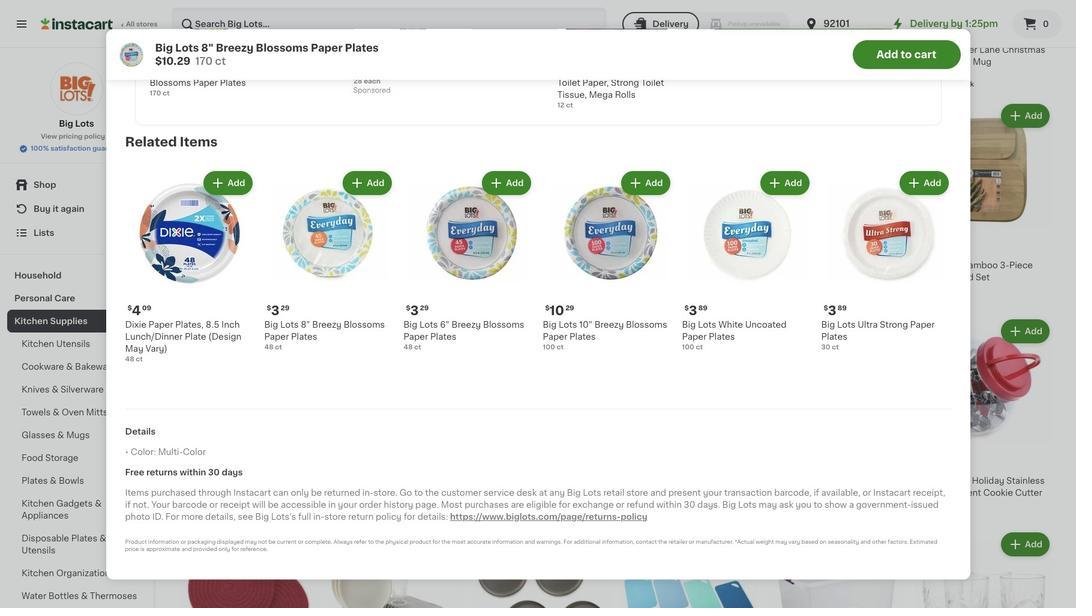 Task type: describe. For each thing, give the bounding box(es) containing it.
2 horizontal spatial policy
[[621, 513, 648, 522]]

to right go
[[414, 489, 423, 498]]

cart
[[915, 49, 937, 59]]

$ 7 69 for skull
[[477, 245, 499, 258]]

paper inside the big lots ultra strong paper plates 30 ct
[[911, 321, 935, 329]]

2 toilet from the left
[[642, 79, 665, 87]]

0 vertical spatial within
[[180, 469, 206, 477]]

cooling
[[841, 46, 874, 54]]

lots inside big lots 8" breezy blossoms paper plates
[[343, 261, 362, 270]]

big lots 10" breezy blossoms paper plates 100 ct
[[543, 321, 668, 351]]

kitchen for kitchen supplies
[[14, 317, 48, 326]]

paper inside big lots 8" breezy blossoms paper plates
[[327, 273, 352, 282]]

blossoms inside big lots 8" breezy blossoms paper plates
[[407, 261, 448, 270]]

or down reindeer
[[863, 489, 872, 498]]

stainless for set
[[410, 477, 449, 485]]

10 for real living bamboo 3-piece cutting board set
[[922, 245, 937, 258]]

3 for ultra
[[829, 304, 837, 317]]

29 for big lots 8" breezy blossoms paper plates 170 ct
[[172, 51, 181, 58]]

in down "wonder"
[[948, 81, 954, 88]]

6 for anchor hocking 32 oz measuring cup
[[187, 245, 196, 258]]

69 for hefty
[[638, 246, 647, 252]]

170 for $
[[150, 90, 161, 97]]

100 inside big lots 10" breezy blossoms paper plates 100 ct
[[543, 344, 555, 351]]

anchor hocking 32 oz measuring cup
[[180, 261, 274, 282]]

white inside the big lots white uncoated paper plates 100 ct
[[719, 321, 744, 329]]

living inside real living 4-piece stainless steel steak knife set
[[348, 477, 373, 485]]

retail
[[604, 489, 625, 498]]

for down any
[[559, 501, 571, 510]]

0 horizontal spatial in-
[[313, 513, 325, 522]]

accurate
[[467, 540, 491, 545]]

breezy inside big lots 8" breezy blossoms paper plates $10.29 170 ct
[[216, 43, 254, 52]]

set inside real living 4-piece stainless steel steak knife set
[[401, 489, 415, 497]]

2 horizontal spatial 4
[[628, 30, 637, 42]]

kitchen for kitchen utensils
[[22, 340, 54, 348]]

1 vertical spatial if
[[125, 501, 131, 510]]

order
[[359, 501, 382, 510]]

strong inside the big lots ultra strong paper plates 30 ct
[[880, 321, 909, 329]]

will
[[252, 501, 266, 510]]

silverware
[[61, 386, 104, 394]]

receipt,
[[914, 489, 946, 498]]

thermoses
[[90, 592, 137, 601]]

instacart logo image
[[41, 17, 113, 31]]

& inside disposable plates & utensils
[[100, 535, 106, 543]]

lots inside big lots 10" breezy blossoms paper plates 100 ct
[[559, 321, 578, 329]]

$ inside $ 3 69
[[624, 246, 628, 252]]

kitchen for kitchen organization
[[22, 569, 54, 578]]

170 inside big lots 8" breezy blossoms paper plates $10.29 170 ct
[[195, 56, 213, 65]]

3 up big lots 8" breezy blossoms paper plates
[[334, 245, 342, 258]]

29 for big lots 10" breezy blossoms paper plates 100 ct
[[566, 305, 575, 312]]

1 horizontal spatial store
[[627, 489, 649, 498]]

0 vertical spatial play
[[768, 261, 786, 270]]

blossoms inside big lots 10" breezy blossoms paper plates 100 ct
[[626, 321, 668, 329]]

paper inside big lots 8" breezy blossoms paper plates $10.29 170 ct
[[311, 43, 343, 52]]

2 vertical spatial storage
[[45, 454, 78, 462]]

0 vertical spatial items
[[180, 136, 218, 148]]

stainless for cutter
[[1007, 477, 1045, 485]]

warnings.
[[537, 540, 563, 545]]

barcode
[[172, 501, 207, 510]]

set inside play zone 27-piece multicolored dish & drying rack play set
[[872, 273, 886, 282]]

plates inside big lots 8" breezy blossoms paper plates 48 ct
[[291, 333, 317, 341]]

oven
[[62, 408, 84, 417]]

product group containing 6
[[180, 102, 318, 298]]

knives & silverware link
[[7, 378, 146, 401]]

drying
[[798, 273, 827, 282]]

mega
[[589, 91, 613, 99]]

set inside art and cook holiday stainless steel ornament cookie cutter set
[[915, 501, 930, 509]]

1 horizontal spatial 39
[[638, 30, 647, 37]]

28 each
[[354, 78, 381, 85]]

big inside big lots 8" breezy blossoms paper plates 48 ct
[[265, 321, 278, 329]]

estimated
[[910, 540, 938, 545]]

skull
[[474, 261, 494, 270]]

10"
[[580, 321, 593, 329]]

and down packaging
[[182, 547, 192, 552]]

photo
[[125, 513, 150, 522]]

receipt
[[220, 501, 250, 510]]

3 for 6"
[[411, 304, 419, 317]]

1 vertical spatial 39
[[371, 51, 380, 58]]

29 inside 10 29
[[203, 461, 212, 468]]

3 for 8"
[[271, 304, 280, 317]]

living for 10
[[936, 261, 961, 270]]

multi-
[[158, 448, 183, 457]]

water bottles & thermoses
[[22, 592, 137, 601]]

winter wonder lane christmas tree ceramic mug 12 oz
[[915, 46, 1046, 76]]

to inside button
[[901, 49, 913, 59]]

all stores link
[[41, 7, 159, 41]]

kitchen towel - rainbow white & lime 2 ct
[[474, 477, 604, 507]]

92101 button
[[805, 7, 877, 41]]

in inside button
[[627, 488, 634, 495]]

& inside kitchen towel - rainbow white & lime 2 ct
[[474, 489, 481, 497]]

refund
[[627, 501, 655, 510]]

29 for big lots 8" breezy blossoms paper plates 48 ct
[[281, 305, 290, 312]]

the left physical
[[375, 540, 384, 545]]

$ inside $ 4 09
[[128, 305, 132, 312]]

be inside 'product information or packaging displayed may not be current or complete. always refer to the physical product for the most accurate information and warnings. for additional information, contact the retailer or manufacturer. *actual weight may vary based on seasonality and other factors. estimated price is approximate and provided only for reference.'
[[269, 540, 276, 545]]

for down history
[[404, 513, 416, 522]]

$ 10 99
[[918, 245, 947, 258]]

through
[[198, 489, 231, 498]]

free
[[125, 469, 144, 477]]

dish
[[768, 273, 787, 282]]

30 inside the big lots ultra strong paper plates 30 ct
[[822, 344, 831, 351]]

rainbow
[[541, 477, 578, 485]]

oz
[[263, 261, 274, 270]]

24/10 count 16 ounce cups
[[180, 46, 298, 54]]

history
[[384, 501, 414, 510]]

big inside big lots 8" breezy blossoms paper plates $10.29 170 ct
[[155, 43, 173, 52]]

mug inside home essentials reindeer figural ceramic mug 15 oz
[[836, 489, 855, 497]]

ct inside big lots 8" breezy blossoms paper plates 48 ct
[[275, 344, 282, 351]]

0 vertical spatial utensils
[[56, 340, 90, 348]]

the inside items purchased through instacart can only be returned in-store. go to the customer service desk at any big lots retail store and present your transaction barcode, if available, or instacart receipt, if not. your barcode or receipt will be accessible in your order history page. most purchases are eligible for exchange or refund within 30 days. big lots may ask you to show a government-issued photo id. for more details, see big lots's full in-store return policy for details:
[[425, 489, 439, 498]]

breezy inside big lots 8" breezy blossoms paper plates
[[375, 261, 404, 270]]

bowls
[[59, 477, 84, 485]]

or down retail
[[616, 501, 625, 510]]

https://www.biglots.com/page/returns-
[[450, 513, 621, 522]]

$ inside $ 1 09
[[183, 30, 187, 37]]

product
[[125, 540, 147, 545]]

customer
[[441, 489, 482, 498]]

bakeware
[[75, 363, 116, 371]]

supplies
[[50, 317, 88, 326]]

eligible
[[527, 501, 557, 510]]

towel
[[509, 477, 533, 485]]

available,
[[822, 489, 861, 498]]

on
[[820, 540, 827, 545]]

oz inside the winter wonder lane christmas tree ceramic mug 12 oz
[[924, 69, 932, 76]]

returns
[[147, 469, 178, 477]]

real for 10
[[915, 261, 934, 270]]

29 up big lots 8" breezy blossoms paper plates
[[344, 246, 352, 252]]

lots inside the big lots 6" breezy blossoms paper plates 48 ct
[[420, 321, 438, 329]]

measuring
[[180, 273, 225, 282]]

6 for winter wonder lane christmas tree ceramic mug
[[922, 30, 931, 42]]

other
[[873, 540, 887, 545]]

or left packaging
[[181, 540, 186, 545]]

art and cook holiday stainless steel ornament cookie cutter set button
[[915, 317, 1053, 521]]

storage for container,
[[362, 46, 395, 54]]

comfort
[[627, 67, 662, 75]]

$ 6 59 for winter wonder lane christmas tree ceramic mug
[[918, 30, 941, 42]]

ct inside kitchen towel - rainbow white & lime 2 ct
[[480, 500, 487, 507]]

big lots 8" breezy blossoms paper plates
[[327, 261, 448, 282]]

0 button
[[1013, 10, 1062, 38]]

within inside items purchased through instacart can only be returned in-store. go to the customer service desk at any big lots retail store and present your transaction barcode, if available, or instacart receipt, if not. your barcode or receipt will be accessible in your order history page. most purchases are eligible for exchange or refund within 30 days. big lots may ask you to show a government-issued photo id. for more details, see big lots's full in-store return policy for details:
[[657, 501, 682, 510]]

may up reference.
[[245, 540, 257, 545]]

$ 7 69 for real
[[771, 30, 793, 42]]

piece for stainless
[[384, 477, 408, 485]]

100 inside the big lots white uncoated paper plates 100 ct
[[683, 344, 695, 351]]

ct inside cottonelle ultra comfort toilet paper, strong toilet tissue, mega rolls 12 ct
[[566, 102, 573, 109]]

not.
[[133, 501, 149, 510]]

plates inside the big lots ultra strong paper plates 30 ct
[[822, 333, 848, 341]]

0 horizontal spatial your
[[338, 501, 357, 510]]

$8.79 element
[[915, 459, 1053, 475]]

delivery for delivery
[[653, 20, 689, 28]]

for right product
[[433, 540, 440, 545]]

1 horizontal spatial $ 3 29
[[330, 245, 352, 258]]

or down through
[[210, 501, 218, 510]]

the left most
[[442, 540, 451, 545]]

& up knives & silverware
[[66, 363, 73, 371]]

glasses & mugs
[[22, 431, 90, 440]]

& right bottles
[[81, 592, 88, 601]]

steel for real
[[327, 489, 349, 497]]

big inside big lots 10" breezy blossoms paper plates 100 ct
[[543, 321, 557, 329]]

paper inside big lots 8" breezy blossoms paper plates 48 ct
[[265, 333, 289, 341]]

view
[[41, 133, 57, 140]]

it
[[53, 205, 59, 213]]

ultra inside cottonelle ultra comfort toilet paper, strong toilet tissue, mega rolls 12 ct
[[604, 67, 624, 75]]

ceramic inside home essentials reindeer figural ceramic mug 15 oz
[[799, 489, 834, 497]]

lots inside the big lots white uncoated paper plates 100 ct
[[698, 321, 717, 329]]

water
[[22, 592, 46, 601]]

dixie
[[125, 321, 147, 329]]

16
[[234, 46, 243, 54]]

buy it again
[[34, 205, 84, 213]]

8" inside big lots 8" breezy blossoms paper plates $10.29 170 ct
[[201, 43, 214, 52]]

09 up sterilite
[[349, 30, 358, 37]]

big lots white uncoated paper plates 100 ct
[[683, 321, 787, 351]]

blossoms down "$10.29"
[[150, 79, 191, 87]]

plates inside the big lots 6" breezy blossoms paper plates 48 ct
[[431, 333, 457, 341]]

1 vertical spatial be
[[268, 501, 279, 510]]

go
[[400, 489, 412, 498]]

real living 4-piece stainless steel steak knife set
[[327, 477, 449, 497]]

only inside items purchased through instacart can only be returned in-store. go to the customer service desk at any big lots retail store and present your transaction barcode, if available, or instacart receipt, if not. your barcode or receipt will be accessible in your order history page. most purchases are eligible for exchange or refund within 30 days. big lots may ask you to show a government-issued photo id. for more details, see big lots's full in-store return policy for details:
[[291, 489, 309, 498]]

related items
[[125, 136, 218, 148]]

white inside kitchen towel - rainbow white & lime 2 ct
[[580, 477, 604, 485]]

piece for multicolored
[[825, 261, 849, 270]]

ct inside dixie paper plates, 8.5 inch lunch/dinner plate (design may vary) 48 ct
[[136, 356, 143, 363]]

kitchen for kitchen towel - rainbow white & lime 2 ct
[[474, 477, 507, 485]]

and left warnings.
[[525, 540, 535, 545]]

by
[[951, 19, 963, 28]]

art and cook holiday stainless steel ornament cookie cutter set
[[915, 477, 1045, 509]]

blossoms inside big lots 8" breezy blossoms paper plates $10.29 170 ct
[[256, 43, 309, 52]]

$ inside $ 10 99
[[918, 246, 922, 252]]

kitchen for kitchen gadgets & appliances
[[22, 500, 54, 508]]

for inside 'product information or packaging displayed may not be current or complete. always refer to the physical product for the most accurate information and warnings. for additional information, contact the retailer or manufacturer. *actual weight may vary based on seasonality and other factors. estimated price is approximate and provided only for reference.'
[[564, 540, 573, 545]]

many inside product group
[[192, 287, 211, 294]]

reference.
[[241, 547, 268, 552]]

& inside 'link'
[[57, 431, 64, 440]]

09 for 1
[[194, 30, 203, 37]]

blossoms inside big lots 8" breezy blossoms paper plates 48 ct
[[344, 321, 385, 329]]

0 vertical spatial in-
[[363, 489, 374, 498]]

kitchen gadgets & appliances link
[[7, 492, 146, 527]]

big inside big lots 8" breezy blossoms paper plates
[[327, 261, 341, 270]]

free returns within 30 days
[[125, 469, 243, 477]]

the left retailer
[[659, 540, 668, 545]]

plates inside disposable plates & utensils
[[71, 535, 97, 543]]

view pricing policy
[[41, 133, 105, 140]]

ultra inside the big lots ultra strong paper plates 30 ct
[[858, 321, 878, 329]]

kitchen supplies link
[[7, 310, 146, 333]]

1 vertical spatial store
[[325, 513, 346, 522]]

big lots ultra strong paper plates 30 ct
[[822, 321, 935, 351]]

$ 3 89 for big lots white uncoated paper plates
[[685, 304, 708, 317]]

blossoms up 'can'
[[260, 477, 301, 485]]

real for 7
[[768, 46, 787, 54]]

all stores
[[126, 21, 158, 28]]

big inside the big lots 6" breezy blossoms paper plates 48 ct
[[404, 321, 418, 329]]

10 down 'color'
[[187, 461, 202, 473]]

storage for bags,
[[647, 261, 681, 270]]

59 for winter wonder lane christmas tree ceramic mug
[[932, 30, 941, 37]]

shop link
[[7, 173, 146, 197]]

id.
[[152, 513, 164, 522]]

ct inside the big lots 6" breezy blossoms paper plates 48 ct
[[415, 344, 422, 351]]

8" for 10
[[186, 67, 196, 75]]

big lots 8" breezy blossoms paper plates 170 ct for 10
[[150, 67, 246, 97]]

product group containing 12
[[768, 102, 906, 284]]

big lots 8" breezy blossoms paper plates 170 ct for 29
[[180, 477, 301, 507]]

& right knives
[[52, 386, 59, 394]]

1 horizontal spatial your
[[704, 489, 723, 498]]

factors.
[[888, 540, 909, 545]]

bamboo
[[963, 261, 999, 270]]

most
[[452, 540, 466, 545]]

$ 3 69
[[624, 245, 647, 258]]

& left bowls at the bottom left of page
[[50, 477, 57, 485]]

paper inside the big lots 6" breezy blossoms paper plates 48 ct
[[404, 333, 428, 341]]

3 up hefty
[[628, 245, 636, 258]]



Task type: vqa. For each thing, say whether or not it's contained in the screenshot.


Task type: locate. For each thing, give the bounding box(es) containing it.
plates inside big lots 8" breezy blossoms paper plates
[[354, 273, 380, 282]]

0 horizontal spatial play
[[768, 261, 786, 270]]

if left not.
[[125, 501, 131, 510]]

0 horizontal spatial $ 4 39
[[356, 50, 380, 63]]

8.5
[[206, 321, 220, 329]]

kitchen up lime
[[474, 477, 507, 485]]

stainless inside real living 4-piece stainless steel steak knife set
[[410, 477, 449, 485]]

$ 3 89 down rack
[[824, 304, 847, 317]]

within down 'color'
[[180, 469, 206, 477]]

to inside 'product information or packaging displayed may not be current or complete. always refer to the physical product for the most accurate information and warnings. for additional information, contact the retailer or manufacturer. *actual weight may vary based on seasonality and other factors. estimated price is approximate and provided only for reference.'
[[368, 540, 374, 545]]

big lots 8" breezy blossoms paper plates 170 ct
[[150, 67, 246, 97], [180, 477, 301, 507]]

12 inside cottonelle ultra comfort toilet paper, strong toilet tissue, mega rolls 12 ct
[[558, 102, 565, 109]]

most
[[441, 501, 463, 510]]

for
[[559, 501, 571, 510], [404, 513, 416, 522], [433, 540, 440, 545], [232, 547, 239, 552]]

0 vertical spatial 12
[[915, 69, 922, 76]]

big inside the big lots ultra strong paper plates 30 ct
[[822, 321, 836, 329]]

59 inside product group
[[197, 246, 206, 252]]

in inside items purchased through instacart can only be returned in-store. go to the customer service desk at any big lots retail store and present your transaction barcode, if available, or instacart receipt, if not. your barcode or receipt will be accessible in your order history page. most purchases are eligible for exchange or refund within 30 days. big lots may ask you to show a government-issued photo id. for more details, see big lots's full in-store return policy for details:
[[329, 501, 336, 510]]

breezy inside big lots 8" breezy blossoms paper plates 48 ct
[[312, 321, 342, 329]]

$ 3 89 for big lots ultra strong paper plates
[[824, 304, 847, 317]]

0 horizontal spatial many
[[192, 287, 211, 294]]

4-
[[375, 477, 384, 485]]

or right current in the bottom of the page
[[298, 540, 304, 545]]

2 $ 3 89 from the left
[[824, 304, 847, 317]]

4 up dixie
[[132, 304, 141, 317]]

1 vertical spatial stock
[[221, 287, 240, 294]]

10 inside item carousel region
[[550, 304, 565, 317]]

may left vary
[[776, 540, 788, 545]]

1
[[187, 30, 193, 42]]

09 inside $ 4 09
[[142, 305, 152, 312]]

utensils inside disposable plates & utensils
[[22, 547, 56, 555]]

0 vertical spatial store
[[627, 489, 649, 498]]

to right the you
[[814, 501, 823, 510]]

steel inside real living 4-piece stainless steel steak knife set
[[327, 489, 349, 497]]

$ 4 39 up comfort in the top right of the page
[[624, 30, 647, 42]]

$ 10 29 for big lots 10" breezy blossoms paper plates
[[546, 304, 575, 317]]

storage inside 'sterilite storage container, 32 qt'
[[362, 46, 395, 54]]

lane
[[980, 46, 1001, 54]]

$ 6 59 for anchor hocking 32 oz measuring cup
[[183, 245, 206, 258]]

real living mesh cooling racks
[[768, 46, 902, 54]]

2 horizontal spatial 170
[[195, 56, 213, 65]]

plates inside big lots 10" breezy blossoms paper plates 100 ct
[[570, 333, 596, 341]]

1 vertical spatial 12
[[558, 102, 565, 109]]

69 up real living mesh cooling racks
[[784, 30, 793, 37]]

for inside items purchased through instacart can only be returned in-store. go to the customer service desk at any big lots retail store and present your transaction barcode, if available, or instacart receipt, if not. your barcode or receipt will be accessible in your order history page. most purchases are eligible for exchange or refund within 30 days. big lots may ask you to show a government-issued photo id. for more details, see big lots's full in-store return policy for details:
[[166, 513, 179, 522]]

big lots 8" breezy blossoms paper plates 48 ct
[[265, 321, 385, 351]]

0 horizontal spatial utensils
[[22, 547, 56, 555]]

0 vertical spatial 4
[[628, 30, 637, 42]]

oz down tree
[[924, 69, 932, 76]]

89 for ultra
[[838, 305, 847, 312]]

8" for 29
[[217, 477, 226, 485]]

lunch/dinner
[[125, 333, 183, 341]]

2 instacart from the left
[[874, 489, 911, 498]]

blossoms right 6"
[[483, 321, 525, 329]]

59 up winter at top
[[932, 30, 941, 37]]

be up accessible
[[311, 489, 322, 498]]

0 vertical spatial many
[[927, 81, 946, 88]]

delivery for delivery by 1:25pm
[[911, 19, 949, 28]]

0 horizontal spatial 100
[[543, 344, 555, 351]]

and inside items purchased through instacart can only be returned in-store. go to the customer service desk at any big lots retail store and present your transaction barcode, if available, or instacart receipt, if not. your barcode or receipt will be accessible in your order history page. most purchases are eligible for exchange or refund within 30 days. big lots may ask you to show a government-issued photo id. for more details, see big lots's full in-store return policy for details:
[[651, 489, 667, 498]]

plates,
[[175, 321, 204, 329]]

0 vertical spatial strong
[[611, 79, 640, 87]]

69 up skull
[[490, 246, 499, 252]]

in right retail
[[627, 488, 634, 495]]

color
[[183, 448, 206, 457]]

in- right full
[[313, 513, 325, 522]]

0 vertical spatial living
[[789, 46, 814, 54]]

0 horizontal spatial 30
[[208, 469, 220, 477]]

0 horizontal spatial $ 7 69
[[477, 245, 499, 258]]

4 for 28 each
[[361, 50, 370, 63]]

real inside real living 4-piece stainless steel steak knife set
[[327, 477, 346, 485]]

0 horizontal spatial only
[[219, 547, 230, 552]]

0 vertical spatial storage
[[362, 46, 395, 54]]

3 down rack
[[829, 304, 837, 317]]

1 horizontal spatial only
[[291, 489, 309, 498]]

and left other
[[861, 540, 871, 545]]

30
[[822, 344, 831, 351], [208, 469, 220, 477], [684, 501, 696, 510]]

• color: multi-color
[[125, 448, 206, 457]]

christmas
[[1003, 46, 1046, 54]]

1 89 from the left
[[699, 305, 708, 312]]

59 up anchor
[[197, 246, 206, 252]]

stainless inside art and cook holiday stainless steel ornament cookie cutter set
[[1007, 477, 1045, 485]]

bags,
[[683, 261, 706, 270]]

48 inside the big lots 6" breezy blossoms paper plates 48 ct
[[404, 344, 413, 351]]

guarantee
[[92, 145, 127, 152]]

living for 7
[[789, 46, 814, 54]]

1 100 from the left
[[543, 344, 555, 351]]

set inside "real living bamboo 3-piece cutting board set"
[[976, 273, 991, 282]]

product
[[410, 540, 432, 545]]

6 up winter at top
[[922, 30, 931, 42]]

and
[[930, 477, 946, 485], [651, 489, 667, 498], [525, 540, 535, 545], [861, 540, 871, 545], [182, 547, 192, 552]]

within down present
[[657, 501, 682, 510]]

& left oven
[[53, 408, 60, 417]]

real up returned
[[327, 477, 346, 485]]

27-
[[812, 261, 825, 270]]

29 left count
[[172, 51, 181, 58]]

1 horizontal spatial stainless
[[1007, 477, 1045, 485]]

kitchen gadgets & appliances
[[22, 500, 102, 520]]

89 for white
[[699, 305, 708, 312]]

1 horizontal spatial $ 6 59
[[918, 30, 941, 42]]

white
[[719, 321, 744, 329], [580, 477, 604, 485]]

$ 10 29 inside item carousel region
[[546, 304, 575, 317]]

12 inside the winter wonder lane christmas tree ceramic mug 12 oz
[[915, 69, 922, 76]]

1 horizontal spatial 59
[[932, 30, 941, 37]]

1 horizontal spatial 4
[[361, 50, 370, 63]]

blossoms left skull
[[407, 261, 448, 270]]

big lots 6" breezy blossoms paper plates 48 ct
[[404, 321, 525, 351]]

0 horizontal spatial policy
[[84, 133, 105, 140]]

99
[[938, 246, 947, 252]]

strong inside cottonelle ultra comfort toilet paper, strong toilet tissue, mega rolls 12 ct
[[611, 79, 640, 87]]

household
[[14, 271, 62, 280]]

oz inside home essentials reindeer figural ceramic mug 15 oz
[[777, 500, 785, 507]]

10 for big lots 8" breezy blossoms paper plates
[[157, 50, 171, 63]]

stainless up page.
[[410, 477, 449, 485]]

2 horizontal spatial 30
[[822, 344, 831, 351]]

many in stock inside product group
[[192, 287, 240, 294]]

10 for big lots 10" breezy blossoms paper plates
[[550, 304, 565, 317]]

2 vertical spatial 6
[[621, 488, 626, 495]]

1 vertical spatial 32
[[250, 261, 260, 270]]

if down 'essentials'
[[814, 489, 820, 498]]

1 vertical spatial real
[[915, 261, 934, 270]]

be right not
[[269, 540, 276, 545]]

set
[[872, 273, 886, 282], [976, 273, 991, 282], [401, 489, 415, 497], [915, 501, 930, 509]]

personal
[[14, 294, 52, 303]]

lots's
[[271, 513, 296, 522]]

1 horizontal spatial $ 3 89
[[824, 304, 847, 317]]

many down measuring
[[192, 287, 211, 294]]

and up refund
[[651, 489, 667, 498]]

policy down history
[[376, 513, 402, 522]]

29 down 'color'
[[203, 461, 212, 468]]

09 up dixie
[[142, 305, 152, 312]]

service type group
[[623, 12, 790, 36]]

$ 3 29
[[330, 245, 352, 258], [267, 304, 290, 317], [406, 304, 429, 317]]

policy
[[84, 133, 105, 140], [376, 513, 402, 522], [621, 513, 648, 522]]

in- up order
[[363, 489, 374, 498]]

29 up the big lots 6" breezy blossoms paper plates 48 ct
[[420, 305, 429, 312]]

play down multicolored
[[852, 273, 870, 282]]

utensils
[[56, 340, 90, 348], [22, 547, 56, 555]]

buy
[[34, 205, 51, 213]]

plates inside the big lots white uncoated paper plates 100 ct
[[709, 333, 735, 341]]

$ 3 29 up big lots 8" breezy blossoms paper plates
[[330, 245, 352, 258]]

kitchen inside kitchen towel - rainbow white & lime 2 ct
[[474, 477, 507, 485]]

living down 99
[[936, 261, 961, 270]]

4 inside item carousel region
[[132, 304, 141, 317]]

1 information from the left
[[148, 540, 179, 545]]

32 left oz
[[250, 261, 260, 270]]

1 horizontal spatial ceramic
[[799, 489, 834, 497]]

can
[[273, 489, 289, 498]]

breezy inside the big lots 6" breezy blossoms paper plates 48 ct
[[452, 321, 481, 329]]

current
[[277, 540, 297, 545]]

59 for anchor hocking 32 oz measuring cup
[[197, 246, 206, 252]]

2 vertical spatial 30
[[684, 501, 696, 510]]

09 inside $ 12 09
[[790, 246, 799, 252]]

only inside 'product information or packaging displayed may not be current or complete. always refer to the physical product for the most accurate information and warnings. for additional information, contact the retailer or manufacturer. *actual weight may vary based on seasonality and other factors. estimated price is approximate and provided only for reference.'
[[219, 547, 230, 552]]

None search field
[[172, 7, 607, 41]]

$ 3 29 for 6"
[[406, 304, 429, 317]]

set down receipt,
[[915, 501, 930, 509]]

ct inside big lots 10" breezy blossoms paper plates 100 ct
[[557, 344, 564, 351]]

cookware
[[22, 363, 64, 371]]

12 up zone
[[775, 245, 789, 258]]

1 horizontal spatial stock
[[956, 81, 975, 88]]

refer
[[354, 540, 367, 545]]

0 vertical spatial real
[[768, 46, 787, 54]]

1 horizontal spatial in-
[[363, 489, 374, 498]]

real left mesh
[[768, 46, 787, 54]]

item carousel region
[[108, 164, 968, 380]]

1 horizontal spatial delivery
[[911, 19, 949, 28]]

ceramic inside the winter wonder lane christmas tree ceramic mug 12 oz
[[936, 58, 971, 66]]

0 horizontal spatial stock
[[221, 287, 240, 294]]

09 inside $ 1 09
[[194, 30, 203, 37]]

sponsored badge image
[[354, 87, 390, 94]]

1 vertical spatial storage
[[647, 261, 681, 270]]

12 inside product group
[[775, 245, 789, 258]]

69 inside product group
[[490, 246, 499, 252]]

piece inside real living 4-piece stainless steel steak knife set
[[384, 477, 408, 485]]

big lots link
[[50, 62, 103, 130]]

kitchen organization link
[[7, 562, 146, 585]]

1 vertical spatial 4
[[361, 50, 370, 63]]

details
[[125, 428, 156, 436]]

1 horizontal spatial within
[[657, 501, 682, 510]]

0 vertical spatial 30
[[822, 344, 831, 351]]

0 vertical spatial $ 4 39
[[624, 30, 647, 42]]

show
[[825, 501, 847, 510]]

items inside items purchased through instacart can only be returned in-store. go to the customer service desk at any big lots retail store and present your transaction barcode, if available, or instacart receipt, if not. your barcode or receipt will be accessible in your order history page. most purchases are eligible for exchange or refund within 30 days. big lots may ask you to show a government-issued photo id. for more details, see big lots's full in-store return policy for details:
[[125, 489, 149, 498]]

0 vertical spatial stock
[[956, 81, 975, 88]]

oz
[[924, 69, 932, 76], [777, 500, 785, 507]]

physical
[[386, 540, 409, 545]]

inch
[[222, 321, 240, 329]]

& left product
[[100, 535, 106, 543]]

09 for 4
[[142, 305, 152, 312]]

retailer
[[669, 540, 688, 545]]

set down multicolored
[[872, 273, 886, 282]]

6 inside button
[[621, 488, 626, 495]]

2 horizontal spatial living
[[936, 261, 961, 270]]

1 horizontal spatial utensils
[[56, 340, 90, 348]]

food storage link
[[7, 447, 146, 470]]

0 horizontal spatial instacart
[[234, 489, 271, 498]]

piece up knife
[[384, 477, 408, 485]]

only up accessible
[[291, 489, 309, 498]]

48 inside dixie paper plates, 8.5 inch lunch/dinner plate (design may vary) 48 ct
[[125, 356, 134, 363]]

0 vertical spatial if
[[814, 489, 820, 498]]

$ 10 29 down stores
[[152, 50, 181, 63]]

1 horizontal spatial oz
[[924, 69, 932, 76]]

$ 10 29 down candy
[[546, 304, 575, 317]]

8" inside big lots 8" breezy blossoms paper plates
[[364, 261, 373, 270]]

0 vertical spatial 39
[[638, 30, 647, 37]]

1 horizontal spatial 32
[[443, 46, 453, 54]]

09 for 12
[[790, 246, 799, 252]]

bowl
[[564, 261, 585, 270]]

are
[[511, 501, 525, 510]]

or right retailer
[[689, 540, 695, 545]]

mug up a
[[836, 489, 855, 497]]

$ inside $ 12 09
[[771, 246, 775, 252]]

for right id.
[[166, 513, 179, 522]]

paper inside the big lots white uncoated paper plates 100 ct
[[683, 333, 707, 341]]

white up exchange
[[580, 477, 604, 485]]

storage up each in the top of the page
[[362, 46, 395, 54]]

disposable plates & utensils link
[[7, 527, 146, 562]]

2 horizontal spatial $ 3 29
[[406, 304, 429, 317]]

delivery up comfort in the top right of the page
[[653, 20, 689, 28]]

1 horizontal spatial $ 10 29
[[546, 304, 575, 317]]

1 $ 3 89 from the left
[[685, 304, 708, 317]]

10 left the '24/10'
[[157, 50, 171, 63]]

plates inside big lots 8" breezy blossoms paper plates $10.29 170 ct
[[345, 43, 379, 52]]

ct
[[215, 56, 226, 65], [163, 90, 170, 97], [566, 102, 573, 109], [275, 344, 282, 351], [415, 344, 422, 351], [557, 344, 564, 351], [696, 344, 703, 351], [833, 344, 839, 351], [136, 356, 143, 363], [193, 500, 200, 507], [480, 500, 487, 507]]

1 horizontal spatial $ 4 39
[[624, 30, 647, 42]]

69
[[784, 30, 793, 37], [638, 246, 647, 252], [490, 246, 499, 252]]

breezy inside big lots 10" breezy blossoms paper plates 100 ct
[[595, 321, 624, 329]]

0 horizontal spatial 7
[[481, 245, 489, 258]]

1 horizontal spatial living
[[789, 46, 814, 54]]

for down displayed
[[232, 547, 239, 552]]

$ 6 59 up anchor
[[183, 245, 206, 258]]

0 vertical spatial be
[[311, 489, 322, 498]]

$ 7 69 up real living mesh cooling racks
[[771, 30, 793, 42]]

care
[[54, 294, 75, 303]]

at
[[539, 489, 548, 498]]

policy inside items purchased through instacart can only be returned in-store. go to the customer service desk at any big lots retail store and present your transaction barcode, if available, or instacart receipt, if not. your barcode or receipt will be accessible in your order history page. most purchases are eligible for exchange or refund within 30 days. big lots may ask you to show a government-issued photo id. for more details, see big lots's full in-store return policy for details:
[[376, 513, 402, 522]]

big inside the big lots white uncoated paper plates 100 ct
[[683, 321, 696, 329]]

1 horizontal spatial many
[[927, 81, 946, 88]]

and inside art and cook holiday stainless steel ornament cookie cutter set
[[930, 477, 946, 485]]

4 up comfort in the top right of the page
[[628, 30, 637, 42]]

39 up comfort in the top right of the page
[[638, 30, 647, 37]]

1 vertical spatial 7
[[481, 245, 489, 258]]

48 for big lots 6" breezy blossoms paper plates
[[404, 344, 413, 351]]

gadgets
[[56, 500, 93, 508]]

living inside "real living bamboo 3-piece cutting board set"
[[936, 261, 961, 270]]

2 horizontal spatial 12
[[915, 69, 922, 76]]

1 horizontal spatial 12
[[775, 245, 789, 258]]

1 vertical spatial items
[[125, 489, 149, 498]]

3-
[[1001, 261, 1010, 270]]

0 horizontal spatial oz
[[777, 500, 785, 507]]

7 up real living mesh cooling racks
[[775, 30, 783, 42]]

69 for skull
[[490, 246, 499, 252]]

170
[[195, 56, 213, 65], [150, 90, 161, 97], [180, 500, 191, 507]]

0 horizontal spatial 4
[[132, 304, 141, 317]]

3 down the hefty storage bags, double zipper, quart at the top right
[[689, 304, 698, 317]]

ct inside the big lots white uncoated paper plates 100 ct
[[696, 344, 703, 351]]

transaction
[[725, 489, 773, 498]]

7 for skull
[[481, 245, 489, 258]]

0 horizontal spatial strong
[[611, 79, 640, 87]]

steel up issued
[[915, 489, 937, 497]]

8" inside big lots 8" breezy blossoms paper plates 48 ct
[[301, 321, 310, 329]]

6 inside product group
[[187, 245, 196, 258]]

return
[[348, 513, 374, 522]]

0 horizontal spatial delivery
[[653, 20, 689, 28]]

1 toilet from the left
[[558, 79, 581, 87]]

29 up big lots 8" breezy blossoms paper plates 48 ct
[[281, 305, 290, 312]]

big lots 8" breezy blossoms paper plates 170 ct up see
[[180, 477, 301, 507]]

1 vertical spatial ceramic
[[496, 261, 532, 270]]

in inside product group
[[213, 287, 219, 294]]

2 100 from the left
[[683, 344, 695, 351]]

cookware & bakeware link
[[7, 356, 146, 378]]

displayed
[[217, 540, 244, 545]]

paper inside big lots 10" breezy blossoms paper plates 100 ct
[[543, 333, 568, 341]]

$ 3 29 for 8"
[[267, 304, 290, 317]]

0 horizontal spatial items
[[125, 489, 149, 498]]

steel inside art and cook holiday stainless steel ornament cookie cutter set
[[915, 489, 937, 497]]

dixie paper plates, 8.5 inch lunch/dinner plate (design may vary) 48 ct
[[125, 321, 242, 363]]

product information or packaging displayed may not be current or complete. always refer to the physical product for the most accurate information and warnings. for additional information, contact the retailer or manufacturer. *actual weight may vary based on seasonality and other factors. estimated price is approximate and provided only for reference.
[[125, 540, 938, 552]]

29 for big lots 6" breezy blossoms paper plates 48 ct
[[420, 305, 429, 312]]

•
[[125, 448, 129, 457]]

$ 6 59 up winter at top
[[918, 30, 941, 42]]

store down returned
[[325, 513, 346, 522]]

0 vertical spatial many in stock
[[927, 81, 975, 88]]

3 for white
[[689, 304, 698, 317]]

1 horizontal spatial information
[[493, 540, 524, 545]]

living left mesh
[[789, 46, 814, 54]]

$ 3 89 down the hefty storage bags, double zipper, quart at the top right
[[685, 304, 708, 317]]

3 down oz
[[271, 304, 280, 317]]

1 instacart from the left
[[234, 489, 271, 498]]

0 horizontal spatial 170
[[150, 90, 161, 97]]

living up steak
[[348, 477, 373, 485]]

add inside button
[[877, 49, 899, 59]]

art
[[915, 477, 928, 485]]

& inside play zone 27-piece multicolored dish & drying rack play set
[[789, 273, 796, 282]]

paper inside dixie paper plates, 8.5 inch lunch/dinner plate (design may vary) 48 ct
[[149, 321, 173, 329]]

in down returned
[[329, 501, 336, 510]]

$ 10 29 for big lots 8" breezy blossoms paper plates
[[152, 50, 181, 63]]

each
[[364, 78, 381, 85]]

1 vertical spatial 59
[[197, 246, 206, 252]]

8" for 3
[[301, 321, 310, 329]]

09 up zone
[[790, 246, 799, 252]]

steel for art
[[915, 489, 937, 497]]

kitchen down personal
[[14, 317, 48, 326]]

4 for dixie paper plates, 8.5 inch lunch/dinner plate (design may vary)
[[132, 304, 141, 317]]

29 down the bowl
[[566, 305, 575, 312]]

0 horizontal spatial 32
[[250, 261, 260, 270]]

2 vertical spatial ceramic
[[799, 489, 834, 497]]

ceramic right skull
[[496, 261, 532, 270]]

15
[[768, 500, 776, 507]]

0 horizontal spatial 48
[[125, 356, 134, 363]]

may
[[759, 501, 778, 510], [245, 540, 257, 545], [776, 540, 788, 545]]

69 for real
[[784, 30, 793, 37]]

1 vertical spatial ultra
[[858, 321, 878, 329]]

170 up more
[[180, 500, 191, 507]]

$ 4 09
[[128, 304, 152, 317]]

$ 6 59 inside product group
[[183, 245, 206, 258]]

1 horizontal spatial ultra
[[858, 321, 878, 329]]

*actual
[[735, 540, 755, 545]]

lots inside the big lots ultra strong paper plates 30 ct
[[838, 321, 856, 329]]

kitchen utensils
[[22, 340, 90, 348]]

board
[[949, 273, 974, 282]]

& left "mugs"
[[57, 431, 64, 440]]

product group
[[354, 0, 472, 97], [180, 102, 318, 298], [327, 102, 465, 293], [474, 102, 612, 272], [621, 102, 759, 308], [768, 102, 906, 284], [915, 102, 1053, 284], [125, 169, 255, 365], [265, 169, 394, 353], [404, 169, 534, 353], [543, 169, 673, 353], [683, 169, 812, 353], [822, 169, 952, 353], [180, 317, 318, 509], [327, 317, 465, 499], [474, 317, 612, 509], [621, 317, 759, 497], [768, 317, 906, 509], [915, 317, 1053, 521], [180, 530, 318, 608], [327, 530, 465, 608], [474, 530, 612, 608], [621, 530, 759, 608], [768, 530, 906, 608], [915, 530, 1053, 608]]

48 for big lots 8" breezy blossoms paper plates
[[265, 344, 274, 351]]

1 vertical spatial 30
[[208, 469, 220, 477]]

0 vertical spatial $ 7 69
[[771, 30, 793, 42]]

product group containing 7
[[474, 102, 612, 272]]

many in stock down measuring
[[192, 287, 240, 294]]

based
[[802, 540, 819, 545]]

ct inside big lots 8" breezy blossoms paper plates $10.29 170 ct
[[215, 56, 226, 65]]

& inside kitchen gadgets & appliances
[[95, 500, 102, 508]]

1 vertical spatial play
[[852, 273, 870, 282]]

7 inside product group
[[481, 245, 489, 258]]

and up receipt,
[[930, 477, 946, 485]]

12 down tissue,
[[558, 102, 565, 109]]

set down bamboo
[[976, 273, 991, 282]]

32 inside anchor hocking 32 oz measuring cup
[[250, 261, 260, 270]]

satisfaction
[[51, 145, 91, 152]]

0 vertical spatial 7
[[775, 30, 783, 42]]

0 vertical spatial 59
[[932, 30, 941, 37]]

ct inside the big lots ultra strong paper plates 30 ct
[[833, 344, 839, 351]]

1 horizontal spatial storage
[[362, 46, 395, 54]]

$10.29
[[155, 56, 191, 65]]

0 vertical spatial your
[[704, 489, 723, 498]]

1 vertical spatial many
[[192, 287, 211, 294]]

0 horizontal spatial $ 3 29
[[267, 304, 290, 317]]

170 for 10
[[180, 500, 191, 507]]

big lots logo image
[[50, 62, 103, 115]]

disposable plates & utensils
[[22, 535, 106, 555]]

0 horizontal spatial many in stock
[[192, 287, 240, 294]]

toilet up tissue,
[[558, 79, 581, 87]]

lots inside big lots 8" breezy blossoms paper plates 48 ct
[[280, 321, 299, 329]]

89 up the big lots white uncoated paper plates 100 ct
[[699, 305, 708, 312]]

1:25pm
[[966, 19, 999, 28]]

cookware & bakeware
[[22, 363, 116, 371]]

kitchen up appliances
[[22, 500, 54, 508]]

kitchen up the water at left bottom
[[22, 569, 54, 578]]

lots inside big lots 8" breezy blossoms paper plates $10.29 170 ct
[[175, 43, 199, 52]]

30 inside items purchased through instacart can only be returned in-store. go to the customer service desk at any big lots retail store and present your transaction barcode, if available, or instacart receipt, if not. your barcode or receipt will be accessible in your order history page. most purchases are eligible for exchange or refund within 30 days. big lots may ask you to show a government-issued photo id. for more details, see big lots's full in-store return policy for details:
[[684, 501, 696, 510]]

2 information from the left
[[493, 540, 524, 545]]

0 vertical spatial white
[[719, 321, 744, 329]]

0 horizontal spatial information
[[148, 540, 179, 545]]

items purchased through instacart can only be returned in-store. go to the customer service desk at any big lots retail store and present your transaction barcode, if available, or instacart receipt, if not. your barcode or receipt will be accessible in your order history page. most purchases are eligible for exchange or refund within 30 days. big lots may ask you to show a government-issued photo id. for more details, see big lots's full in-store return policy for details:
[[125, 489, 946, 522]]

09 right 1
[[194, 30, 203, 37]]

1 horizontal spatial 100
[[683, 344, 695, 351]]

1 horizontal spatial real
[[768, 46, 787, 54]]

for right warnings.
[[564, 540, 573, 545]]

service
[[484, 489, 515, 498]]

ceramic down "wonder"
[[936, 58, 971, 66]]

in down measuring
[[213, 287, 219, 294]]

steel left steak
[[327, 489, 349, 497]]

purchased
[[151, 489, 196, 498]]

32 inside 'sterilite storage container, 32 qt'
[[443, 46, 453, 54]]

2
[[474, 500, 478, 507]]

& down zone
[[789, 273, 796, 282]]

cookie
[[984, 489, 1014, 497]]

7 for real
[[775, 30, 783, 42]]

storage up quart
[[647, 261, 681, 270]]

170 down the '24/10'
[[195, 56, 213, 65]]

2 89 from the left
[[838, 305, 847, 312]]

6"
[[440, 321, 450, 329]]

1 horizontal spatial play
[[852, 273, 870, 282]]

1 horizontal spatial 170
[[180, 500, 191, 507]]

towels
[[22, 408, 51, 417]]

desk
[[517, 489, 537, 498]]

0 horizontal spatial 59
[[197, 246, 206, 252]]

0 horizontal spatial piece
[[384, 477, 408, 485]]

storage
[[362, 46, 395, 54], [647, 261, 681, 270], [45, 454, 78, 462]]



